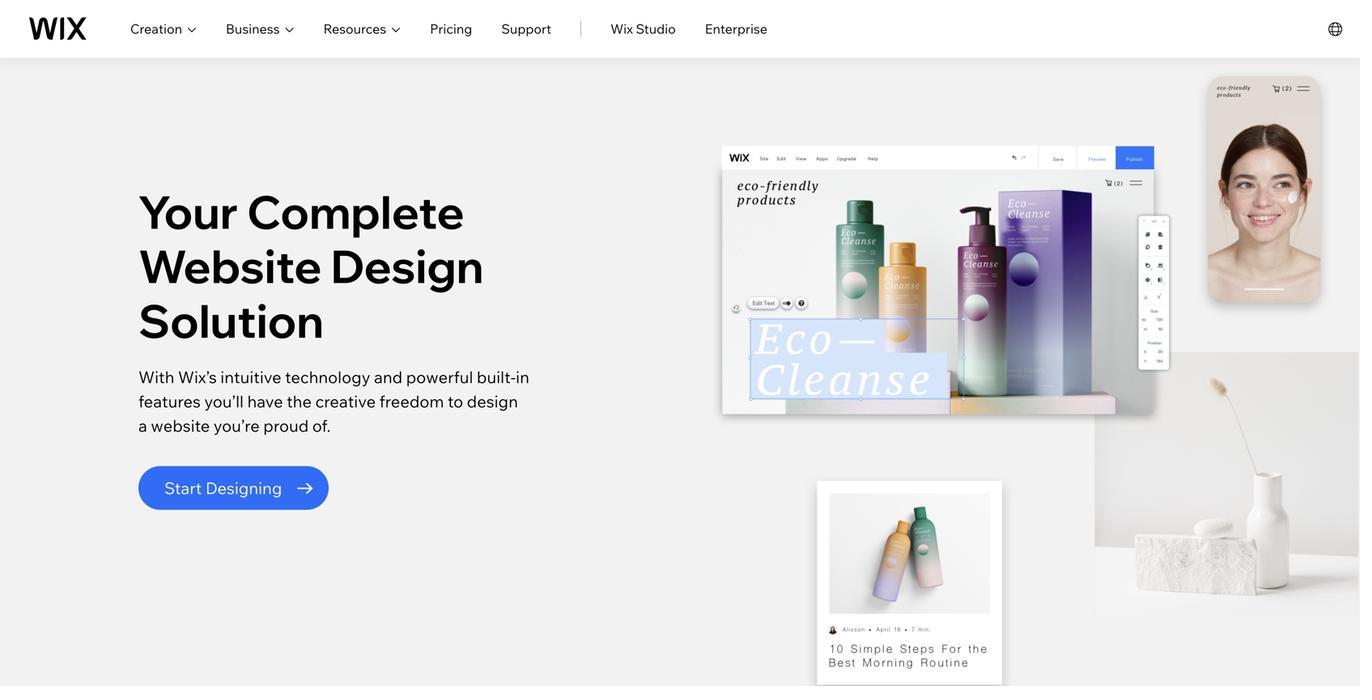 Task type: vqa. For each thing, say whether or not it's contained in the screenshot.
would at top
no



Task type: locate. For each thing, give the bounding box(es) containing it.
built-
[[477, 367, 516, 387]]

designing
[[206, 478, 282, 498]]

support link
[[502, 19, 552, 38]]

solution
[[139, 292, 324, 349]]

beauty and skin care brand website showcasing the website in the making using the wix editor. other components include the website's blog post, the mobile view of the website and a photo of a soap bar and flower vase. image
[[680, 58, 1361, 686]]

powerful
[[406, 367, 473, 387]]

website
[[151, 416, 210, 436]]

start
[[164, 478, 202, 498]]

design
[[331, 238, 484, 295]]

complete
[[247, 183, 465, 240]]

have
[[247, 391, 283, 412]]

wix studio link
[[611, 19, 676, 38]]

wix studio
[[611, 21, 676, 37]]

support
[[502, 21, 552, 37]]

business
[[226, 21, 280, 37]]

website
[[139, 238, 322, 295]]

enterprise
[[705, 21, 768, 37]]

you'll
[[204, 391, 244, 412]]

pricing link
[[430, 19, 473, 38]]

business button
[[226, 19, 294, 38]]

creative
[[316, 391, 376, 412]]

enterprise link
[[705, 19, 768, 38]]

in
[[516, 367, 530, 387]]



Task type: describe. For each thing, give the bounding box(es) containing it.
to
[[448, 391, 464, 412]]

start designing
[[164, 478, 282, 498]]

and
[[374, 367, 403, 387]]

a
[[139, 416, 147, 436]]

of.
[[313, 416, 331, 436]]

start designing link
[[139, 466, 329, 510]]

resources button
[[324, 19, 401, 38]]

pricing
[[430, 21, 473, 37]]

studio
[[636, 21, 676, 37]]

resources
[[324, 21, 386, 37]]

wix
[[611, 21, 633, 37]]

technology
[[285, 367, 371, 387]]

freedom
[[380, 391, 444, 412]]

design
[[467, 391, 518, 412]]

wix's
[[178, 367, 217, 387]]

with
[[139, 367, 174, 387]]

with wix's intuitive technology and powerful built-in features you'll have the creative freedom to design a website you're proud of.
[[139, 367, 530, 436]]

proud
[[263, 416, 309, 436]]

your complete website design solution
[[139, 183, 484, 349]]

your
[[139, 183, 238, 240]]

language selector, english selected image
[[1327, 19, 1346, 38]]

intuitive
[[221, 367, 282, 387]]

creation
[[130, 21, 182, 37]]

the
[[287, 391, 312, 412]]

creation button
[[130, 19, 197, 38]]

features
[[139, 391, 201, 412]]

you're
[[214, 416, 260, 436]]



